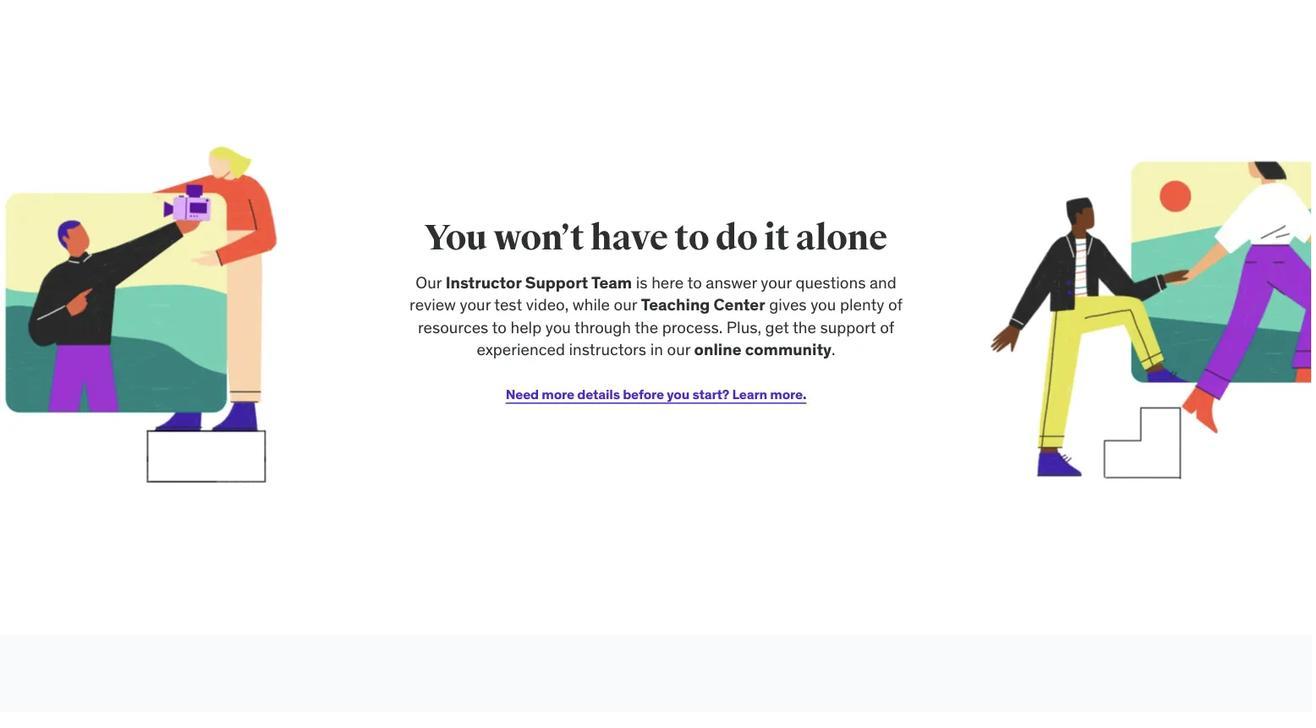 Task type: describe. For each thing, give the bounding box(es) containing it.
to inside is here to answer your questions and review your test video, while our
[[688, 272, 702, 292]]

teaching center
[[641, 295, 766, 315]]

test
[[495, 295, 522, 315]]

you
[[425, 216, 488, 260]]

learn
[[733, 386, 768, 403]]

alone
[[796, 216, 888, 260]]

team
[[592, 272, 632, 292]]

start?
[[693, 386, 730, 403]]

in
[[651, 340, 664, 360]]

before
[[623, 386, 664, 403]]

1 the from the left
[[635, 317, 659, 337]]

.
[[832, 340, 836, 360]]

through
[[575, 317, 632, 337]]

1 horizontal spatial you
[[667, 386, 690, 403]]

teaching
[[641, 295, 710, 315]]

more.
[[771, 386, 807, 403]]

help
[[511, 317, 542, 337]]

you won't have to do it alone
[[425, 216, 888, 260]]

online
[[695, 340, 742, 360]]

to inside the gives you plenty of resources to help you through the process. plus, get the support of experienced instructors in our
[[492, 317, 507, 337]]

questions
[[796, 272, 866, 292]]

won't
[[494, 216, 585, 260]]

0 horizontal spatial your
[[460, 295, 491, 315]]

support
[[821, 317, 877, 337]]

video,
[[526, 295, 569, 315]]

online community .
[[695, 340, 836, 360]]

is here to answer your questions and review your test video, while our
[[410, 272, 897, 315]]

do
[[716, 216, 758, 260]]

details
[[578, 386, 620, 403]]



Task type: locate. For each thing, give the bounding box(es) containing it.
2 the from the left
[[793, 317, 817, 337]]

is
[[636, 272, 648, 292]]

2 vertical spatial you
[[667, 386, 690, 403]]

to
[[675, 216, 710, 260], [688, 272, 702, 292], [492, 317, 507, 337]]

gives
[[770, 295, 807, 315]]

the up in
[[635, 317, 659, 337]]

1 vertical spatial of
[[881, 317, 895, 337]]

1 vertical spatial your
[[460, 295, 491, 315]]

our inside the gives you plenty of resources to help you through the process. plus, get the support of experienced instructors in our
[[667, 340, 691, 360]]

1 vertical spatial to
[[688, 272, 702, 292]]

your
[[761, 272, 792, 292], [460, 295, 491, 315]]

your down instructor on the left top of the page
[[460, 295, 491, 315]]

need more details before you start? learn more. link
[[506, 375, 807, 415]]

0 vertical spatial to
[[675, 216, 710, 260]]

you down questions
[[811, 295, 837, 315]]

review
[[410, 295, 456, 315]]

to down "test"
[[492, 317, 507, 337]]

while
[[573, 295, 610, 315]]

0 horizontal spatial you
[[546, 317, 571, 337]]

1 horizontal spatial the
[[793, 317, 817, 337]]

0 vertical spatial your
[[761, 272, 792, 292]]

1 vertical spatial our
[[667, 340, 691, 360]]

instructor
[[446, 272, 522, 292]]

plenty
[[840, 295, 885, 315]]

2 vertical spatial to
[[492, 317, 507, 337]]

of
[[889, 295, 903, 315], [881, 317, 895, 337]]

you
[[811, 295, 837, 315], [546, 317, 571, 337], [667, 386, 690, 403]]

plus,
[[727, 317, 762, 337]]

and
[[870, 272, 897, 292]]

you down video,
[[546, 317, 571, 337]]

answer
[[706, 272, 757, 292]]

our right in
[[667, 340, 691, 360]]

more
[[542, 386, 575, 403]]

the
[[635, 317, 659, 337], [793, 317, 817, 337]]

the right get
[[793, 317, 817, 337]]

1 horizontal spatial our
[[667, 340, 691, 360]]

you left start?
[[667, 386, 690, 403]]

need more details before you start? learn more.
[[506, 386, 807, 403]]

your up gives
[[761, 272, 792, 292]]

instructors
[[569, 340, 647, 360]]

support
[[525, 272, 589, 292]]

to up the teaching center
[[688, 272, 702, 292]]

experienced
[[477, 340, 565, 360]]

get
[[766, 317, 790, 337]]

need
[[506, 386, 539, 403]]

our down the "team"
[[614, 295, 637, 315]]

resources
[[418, 317, 489, 337]]

have
[[591, 216, 669, 260]]

0 horizontal spatial our
[[614, 295, 637, 315]]

community
[[746, 340, 832, 360]]

to left do
[[675, 216, 710, 260]]

1 vertical spatial you
[[546, 317, 571, 337]]

here
[[652, 272, 684, 292]]

0 horizontal spatial the
[[635, 317, 659, 337]]

gives you plenty of resources to help you through the process. plus, get the support of experienced instructors in our
[[418, 295, 903, 360]]

our instructor support team
[[416, 272, 632, 292]]

1 horizontal spatial your
[[761, 272, 792, 292]]

process.
[[663, 317, 723, 337]]

our
[[614, 295, 637, 315], [667, 340, 691, 360]]

2 horizontal spatial you
[[811, 295, 837, 315]]

of down 'and'
[[889, 295, 903, 315]]

it
[[764, 216, 790, 260]]

our
[[416, 272, 442, 292]]

center
[[714, 295, 766, 315]]

of down the plenty
[[881, 317, 895, 337]]

0 vertical spatial of
[[889, 295, 903, 315]]

0 vertical spatial you
[[811, 295, 837, 315]]

our inside is here to answer your questions and review your test video, while our
[[614, 295, 637, 315]]

0 vertical spatial our
[[614, 295, 637, 315]]



Task type: vqa. For each thing, say whether or not it's contained in the screenshot.
the ready
no



